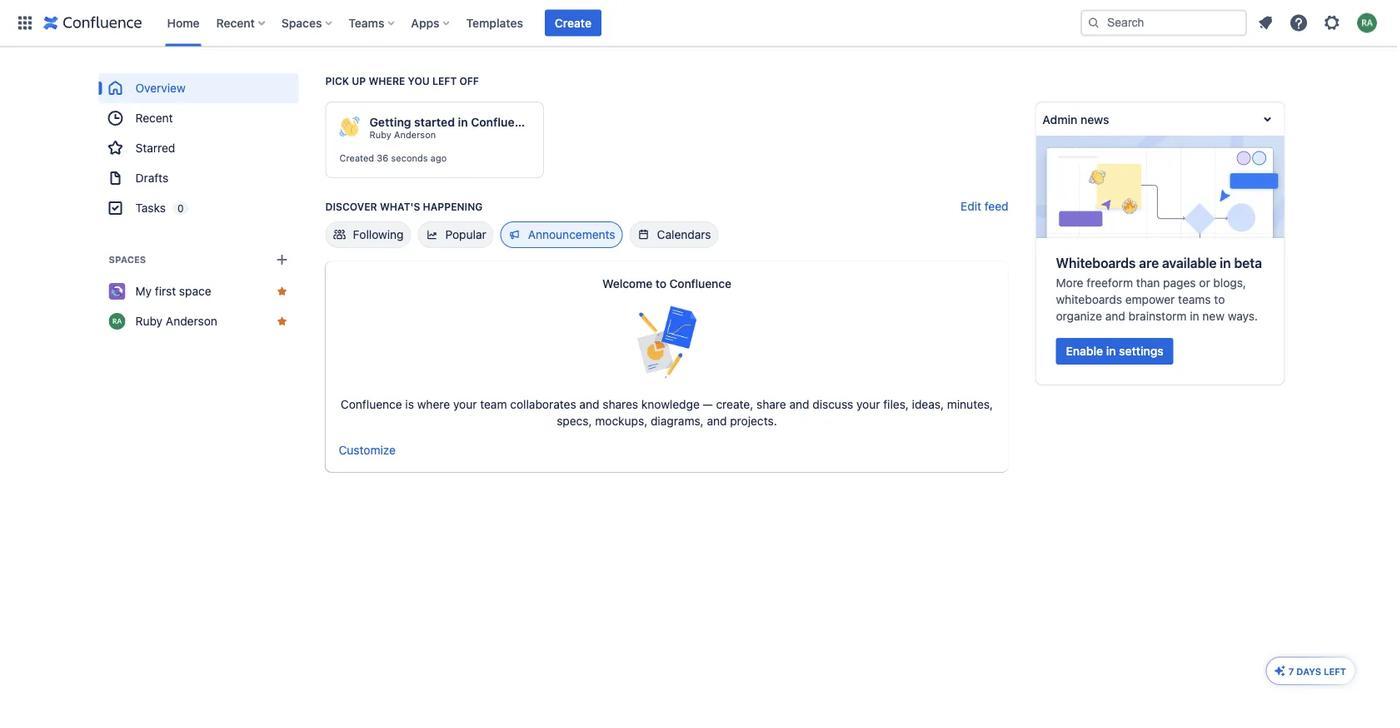 Task type: vqa. For each thing, say whether or not it's contained in the screenshot.
the appeal
no



Task type: describe. For each thing, give the bounding box(es) containing it.
2 your from the left
[[857, 398, 880, 412]]

calendars
[[657, 228, 711, 242]]

my first space
[[135, 285, 211, 298]]

apps button
[[406, 10, 456, 36]]

whiteboards
[[1056, 255, 1136, 271]]

freeform
[[1087, 276, 1133, 290]]

confluence is where your team collaborates and shares knowledge — create, share and discuss your files, ideas, minutes, specs, mockups, diagrams, and projects.
[[341, 398, 993, 428]]

admin
[[1043, 112, 1078, 126]]

and inside whiteboards are available in beta more freeform than pages or blogs, whiteboards empower teams to organize and brainstorm in new ways.
[[1106, 310, 1126, 323]]

settings
[[1119, 345, 1164, 358]]

files,
[[884, 398, 909, 412]]

welcome to confluence
[[603, 277, 732, 290]]

left
[[432, 75, 457, 87]]

home link
[[162, 10, 205, 36]]

discover
[[325, 201, 377, 212]]

apps
[[411, 16, 440, 30]]

up
[[352, 75, 366, 87]]

recent link
[[99, 103, 299, 133]]

anderson inside the 'getting started in confluence ruby anderson'
[[394, 130, 436, 140]]

spaces inside "popup button"
[[282, 16, 322, 30]]

brainstorm
[[1129, 310, 1187, 323]]

confluence inside the 'getting started in confluence ruby anderson'
[[471, 115, 535, 129]]

enable in settings
[[1066, 345, 1164, 358]]

collaborates
[[510, 398, 576, 412]]

banner containing home
[[0, 0, 1397, 47]]

where for your
[[417, 398, 450, 412]]

drafts
[[135, 171, 168, 185]]

space
[[179, 285, 211, 298]]

announcements
[[528, 228, 616, 242]]

to inside whiteboards are available in beta more freeform than pages or blogs, whiteboards empower teams to organize and brainstorm in new ways.
[[1214, 293, 1225, 307]]

news
[[1081, 112, 1110, 126]]

home
[[167, 16, 200, 30]]

ago
[[431, 153, 447, 164]]

create
[[555, 16, 592, 30]]

recent inside dropdown button
[[216, 16, 255, 30]]

ruby anderson
[[135, 315, 217, 328]]

templates
[[466, 16, 523, 30]]

calendars button
[[630, 222, 719, 248]]

or
[[1199, 276, 1211, 290]]

following
[[353, 228, 404, 242]]

7 days left button
[[1267, 658, 1355, 685]]

in right enable
[[1106, 345, 1116, 358]]

36
[[377, 153, 389, 164]]

ideas,
[[912, 398, 944, 412]]

1 vertical spatial anderson
[[166, 315, 217, 328]]

premium icon image
[[1274, 665, 1287, 678]]

teams
[[1178, 293, 1211, 307]]

following button
[[325, 222, 411, 248]]

recent inside 'link'
[[135, 111, 173, 125]]

popular
[[445, 228, 486, 242]]

and down —
[[707, 415, 727, 428]]

1 vertical spatial confluence
[[670, 277, 732, 290]]

1 horizontal spatial ruby anderson link
[[370, 129, 436, 141]]

1 vertical spatial ruby anderson link
[[99, 307, 299, 337]]

team
[[480, 398, 507, 412]]

left
[[1324, 667, 1347, 677]]

more
[[1056, 276, 1084, 290]]

beta
[[1235, 255, 1262, 271]]

teams
[[349, 16, 384, 30]]

your profile and preferences image
[[1357, 13, 1377, 33]]

than
[[1136, 276, 1160, 290]]

—
[[703, 398, 713, 412]]

created
[[340, 153, 374, 164]]

in down 'teams'
[[1190, 310, 1200, 323]]

first
[[155, 285, 176, 298]]

appswitcher icon image
[[15, 13, 35, 33]]

in inside the 'getting started in confluence ruby anderson'
[[458, 115, 468, 129]]

edit feed
[[961, 200, 1009, 213]]

starred
[[135, 141, 175, 155]]

diagrams,
[[651, 415, 704, 428]]

getting
[[370, 115, 411, 129]]

starred link
[[99, 133, 299, 163]]

minutes,
[[947, 398, 993, 412]]

group containing overview
[[99, 73, 299, 223]]

customize
[[339, 444, 396, 457]]

spaces button
[[277, 10, 339, 36]]

create link
[[545, 10, 602, 36]]

global element
[[10, 0, 1077, 46]]

blogs,
[[1214, 276, 1247, 290]]



Task type: locate. For each thing, give the bounding box(es) containing it.
pick
[[325, 75, 349, 87]]

anderson
[[394, 130, 436, 140], [166, 315, 217, 328]]

recent up starred
[[135, 111, 173, 125]]

where right the up at the left of the page
[[369, 75, 405, 87]]

0 horizontal spatial ruby anderson link
[[99, 307, 299, 337]]

confluence down off
[[471, 115, 535, 129]]

off
[[460, 75, 479, 87]]

0 horizontal spatial your
[[453, 398, 477, 412]]

anderson down started
[[394, 130, 436, 140]]

0 horizontal spatial anderson
[[166, 315, 217, 328]]

happening
[[423, 201, 483, 212]]

you
[[408, 75, 430, 87]]

and
[[1106, 310, 1126, 323], [580, 398, 600, 412], [790, 398, 810, 412], [707, 415, 727, 428]]

0 horizontal spatial ruby
[[135, 315, 163, 328]]

and right the share
[[790, 398, 810, 412]]

your left files,
[[857, 398, 880, 412]]

1 your from the left
[[453, 398, 477, 412]]

tasks
[[135, 201, 166, 215]]

share
[[757, 398, 786, 412]]

0
[[177, 202, 184, 214]]

unstar this space image
[[275, 315, 289, 328]]

shares
[[603, 398, 638, 412]]

ruby down getting
[[370, 130, 392, 140]]

feed
[[985, 200, 1009, 213]]

:wave: image
[[340, 117, 360, 137]]

pick up where you left off
[[325, 75, 479, 87]]

1 vertical spatial recent
[[135, 111, 173, 125]]

settings icon image
[[1322, 13, 1342, 33]]

1 horizontal spatial spaces
[[282, 16, 322, 30]]

1 horizontal spatial confluence
[[471, 115, 535, 129]]

in
[[458, 115, 468, 129], [1220, 255, 1231, 271], [1190, 310, 1200, 323], [1106, 345, 1116, 358]]

create,
[[716, 398, 754, 412]]

ruby
[[370, 130, 392, 140], [135, 315, 163, 328]]

discover what's happening
[[325, 201, 483, 212]]

to right welcome
[[656, 277, 667, 290]]

0 vertical spatial ruby
[[370, 130, 392, 140]]

overview link
[[99, 73, 299, 103]]

your left team
[[453, 398, 477, 412]]

ruby inside the 'getting started in confluence ruby anderson'
[[370, 130, 392, 140]]

edit
[[961, 200, 982, 213]]

recent
[[216, 16, 255, 30], [135, 111, 173, 125]]

welcome
[[603, 277, 653, 290]]

0 vertical spatial ruby anderson link
[[370, 129, 436, 141]]

Search field
[[1081, 10, 1247, 36]]

2 horizontal spatial confluence
[[670, 277, 732, 290]]

my first space link
[[99, 277, 299, 307]]

0 horizontal spatial spaces
[[109, 255, 146, 265]]

0 vertical spatial where
[[369, 75, 405, 87]]

0 horizontal spatial to
[[656, 277, 667, 290]]

1 horizontal spatial ruby
[[370, 130, 392, 140]]

ways.
[[1228, 310, 1258, 323]]

empower
[[1126, 293, 1175, 307]]

spaces right recent dropdown button
[[282, 16, 322, 30]]

specs,
[[557, 415, 592, 428]]

whiteboards are available in beta more freeform than pages or blogs, whiteboards empower teams to organize and brainstorm in new ways.
[[1056, 255, 1262, 323]]

edit feed button
[[961, 198, 1009, 215]]

in right started
[[458, 115, 468, 129]]

announcements button
[[501, 222, 623, 248]]

getting started in confluence ruby anderson
[[370, 115, 535, 140]]

to
[[656, 277, 667, 290], [1214, 293, 1225, 307]]

help icon image
[[1289, 13, 1309, 33]]

recent right home
[[216, 16, 255, 30]]

ruby down my
[[135, 315, 163, 328]]

seconds
[[391, 153, 428, 164]]

:wave: image
[[340, 117, 360, 137]]

confluence down calendars
[[670, 277, 732, 290]]

1 horizontal spatial your
[[857, 398, 880, 412]]

started
[[414, 115, 455, 129]]

where
[[369, 75, 405, 87], [417, 398, 450, 412]]

are
[[1139, 255, 1159, 271]]

is
[[405, 398, 414, 412]]

notification icon image
[[1256, 13, 1276, 33]]

1 horizontal spatial recent
[[216, 16, 255, 30]]

customize link
[[339, 444, 396, 457]]

new
[[1203, 310, 1225, 323]]

7
[[1289, 667, 1294, 677]]

unstar this space image
[[275, 285, 289, 298]]

organize
[[1056, 310, 1102, 323]]

where right is
[[417, 398, 450, 412]]

pages
[[1163, 276, 1196, 290]]

enable
[[1066, 345, 1103, 358]]

drafts link
[[99, 163, 299, 193]]

ruby anderson link up seconds
[[370, 129, 436, 141]]

banner
[[0, 0, 1397, 47]]

created 36 seconds ago
[[340, 153, 447, 164]]

in up 'blogs,'
[[1220, 255, 1231, 271]]

0 vertical spatial spaces
[[282, 16, 322, 30]]

admin news
[[1043, 112, 1110, 126]]

1 vertical spatial where
[[417, 398, 450, 412]]

0 horizontal spatial where
[[369, 75, 405, 87]]

admin news button
[[1036, 102, 1285, 136]]

0 vertical spatial confluence
[[471, 115, 535, 129]]

recent button
[[211, 10, 272, 36]]

available
[[1162, 255, 1217, 271]]

whiteboards
[[1056, 293, 1122, 307]]

2 vertical spatial confluence
[[341, 398, 402, 412]]

knowledge
[[642, 398, 700, 412]]

enable in settings link
[[1056, 338, 1174, 365]]

spaces up my
[[109, 255, 146, 265]]

teams button
[[344, 10, 401, 36]]

my
[[135, 285, 152, 298]]

and up the specs,
[[580, 398, 600, 412]]

0 horizontal spatial recent
[[135, 111, 173, 125]]

1 horizontal spatial where
[[417, 398, 450, 412]]

0 vertical spatial anderson
[[394, 130, 436, 140]]

what's
[[380, 201, 420, 212]]

confluence left is
[[341, 398, 402, 412]]

0 vertical spatial recent
[[216, 16, 255, 30]]

where inside confluence is where your team collaborates and shares knowledge — create, share and discuss your files, ideas, minutes, specs, mockups, diagrams, and projects.
[[417, 398, 450, 412]]

anderson down the space
[[166, 315, 217, 328]]

1 horizontal spatial to
[[1214, 293, 1225, 307]]

group
[[99, 73, 299, 223]]

popular button
[[418, 222, 494, 248]]

projects.
[[730, 415, 777, 428]]

discuss
[[813, 398, 853, 412]]

and down whiteboards
[[1106, 310, 1126, 323]]

0 vertical spatial to
[[656, 277, 667, 290]]

to up new
[[1214, 293, 1225, 307]]

overview
[[135, 81, 186, 95]]

confluence inside confluence is where your team collaborates and shares knowledge — create, share and discuss your files, ideas, minutes, specs, mockups, diagrams, and projects.
[[341, 398, 402, 412]]

confluence
[[471, 115, 535, 129], [670, 277, 732, 290], [341, 398, 402, 412]]

1 vertical spatial spaces
[[109, 255, 146, 265]]

where for you
[[369, 75, 405, 87]]

1 vertical spatial to
[[1214, 293, 1225, 307]]

templates link
[[461, 10, 528, 36]]

days
[[1297, 667, 1322, 677]]

7 days left
[[1289, 667, 1347, 677]]

ruby anderson link down the space
[[99, 307, 299, 337]]

0 horizontal spatial confluence
[[341, 398, 402, 412]]

create a space image
[[272, 250, 292, 270]]

confluence image
[[43, 13, 142, 33], [43, 13, 142, 33]]

1 vertical spatial ruby
[[135, 315, 163, 328]]

spaces
[[282, 16, 322, 30], [109, 255, 146, 265]]

1 horizontal spatial anderson
[[394, 130, 436, 140]]

mockups,
[[595, 415, 648, 428]]

your
[[453, 398, 477, 412], [857, 398, 880, 412]]

search image
[[1087, 16, 1101, 30]]



